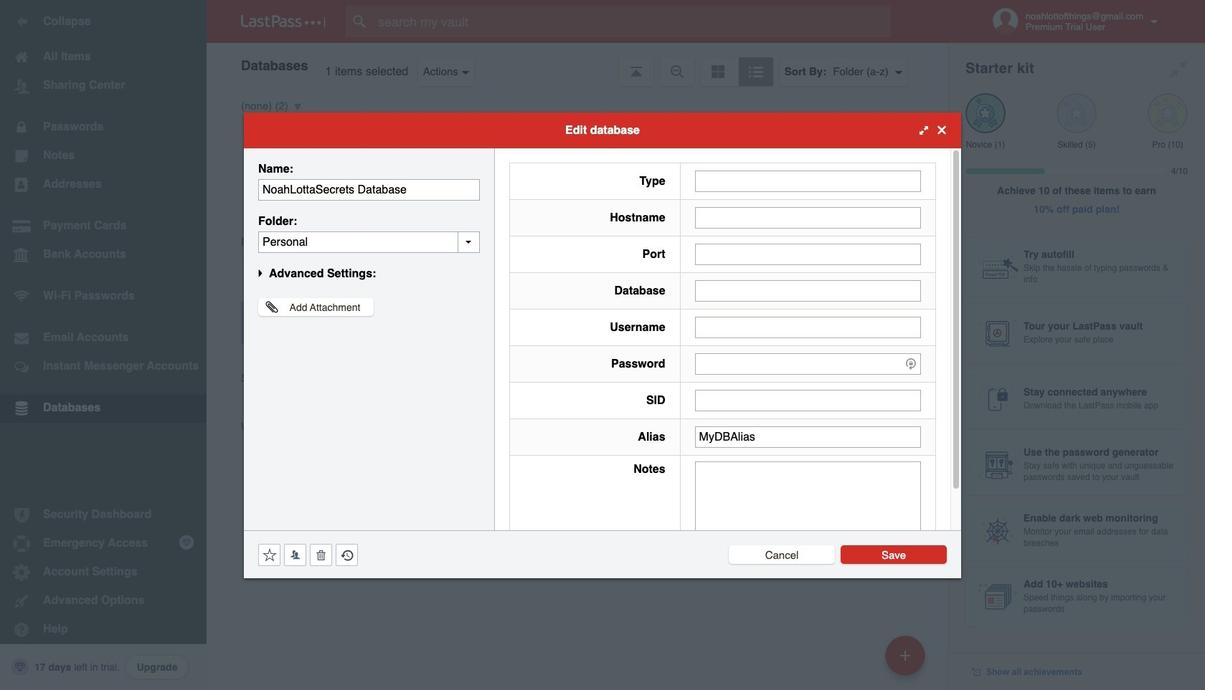 Task type: locate. For each thing, give the bounding box(es) containing it.
dialog
[[244, 112, 961, 579]]

lastpass image
[[241, 15, 326, 28]]

None text field
[[258, 179, 480, 201], [258, 231, 480, 253], [695, 244, 921, 265], [695, 317, 921, 338], [695, 390, 921, 411], [695, 426, 921, 448], [258, 179, 480, 201], [258, 231, 480, 253], [695, 244, 921, 265], [695, 317, 921, 338], [695, 390, 921, 411], [695, 426, 921, 448]]

search my vault text field
[[346, 6, 919, 37]]

None password field
[[695, 353, 921, 375]]

None text field
[[695, 170, 921, 192], [695, 207, 921, 228], [695, 280, 921, 302], [695, 462, 921, 551], [695, 170, 921, 192], [695, 207, 921, 228], [695, 280, 921, 302], [695, 462, 921, 551]]



Task type: describe. For each thing, give the bounding box(es) containing it.
main navigation navigation
[[0, 0, 207, 691]]

vault options navigation
[[207, 43, 948, 86]]

Search search field
[[346, 6, 919, 37]]

new item navigation
[[880, 632, 934, 691]]

new item image
[[900, 651, 910, 661]]



Task type: vqa. For each thing, say whether or not it's contained in the screenshot.
text field
yes



